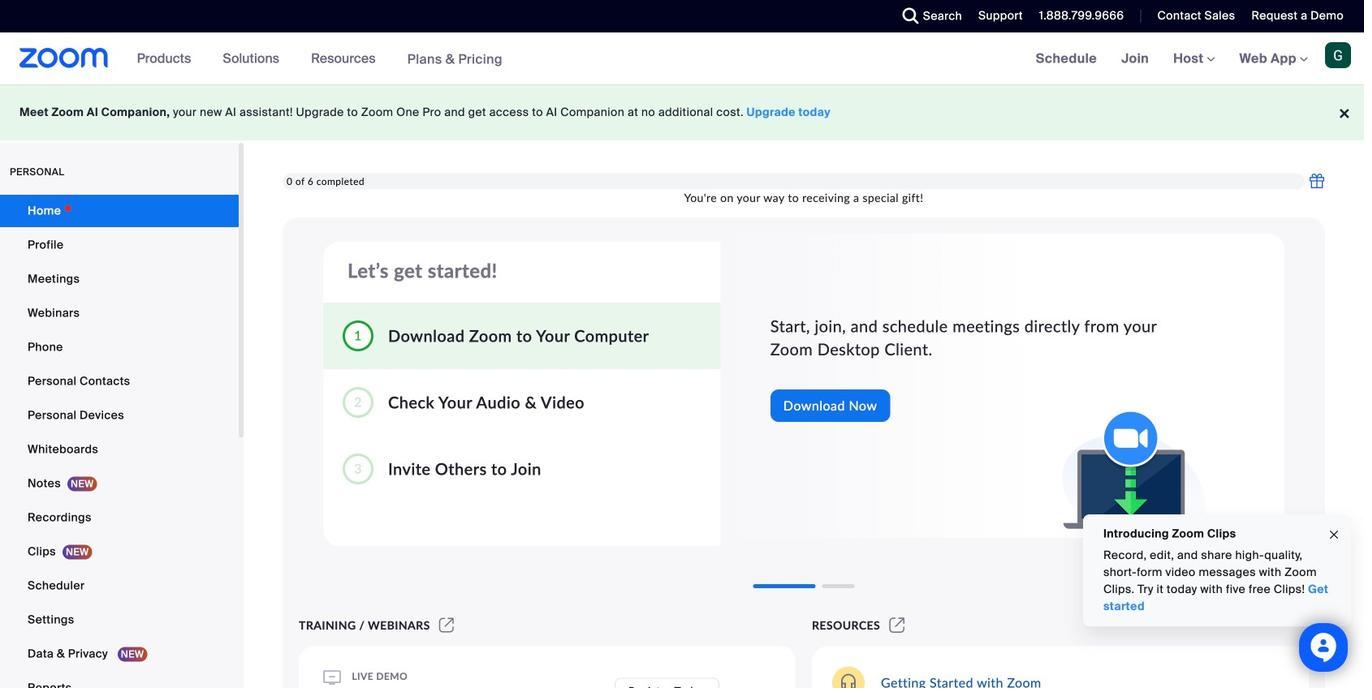 Task type: describe. For each thing, give the bounding box(es) containing it.
2 window new image from the left
[[887, 619, 907, 633]]

zoom logo image
[[19, 48, 108, 68]]

profile picture image
[[1325, 42, 1351, 68]]



Task type: vqa. For each thing, say whether or not it's contained in the screenshot.
Meetings navigation
yes



Task type: locate. For each thing, give the bounding box(es) containing it.
close image
[[1328, 526, 1341, 545]]

meetings navigation
[[1024, 32, 1364, 86]]

personal menu menu
[[0, 195, 239, 689]]

banner
[[0, 32, 1364, 86]]

window new image
[[437, 619, 456, 633], [887, 619, 907, 633]]

product information navigation
[[125, 32, 515, 86]]

0 horizontal spatial window new image
[[437, 619, 456, 633]]

1 window new image from the left
[[437, 619, 456, 633]]

footer
[[0, 84, 1364, 140]]

1 horizontal spatial window new image
[[887, 619, 907, 633]]



